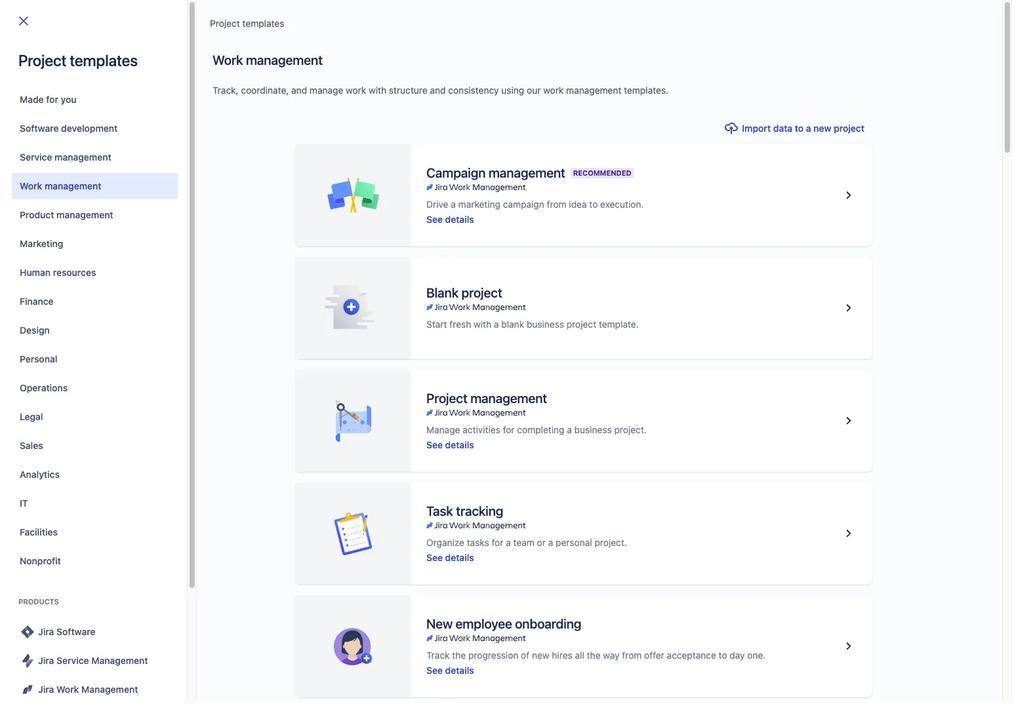 Task type: locate. For each thing, give the bounding box(es) containing it.
jira for jira work management button
[[38, 684, 54, 695]]

marketing
[[458, 198, 501, 210]]

1 vertical spatial service
[[56, 655, 89, 667]]

1 horizontal spatial with
[[474, 319, 491, 330]]

to right idea
[[589, 198, 598, 210]]

1 vertical spatial recommended
[[573, 168, 631, 177]]

service inside button
[[20, 152, 52, 163]]

2 horizontal spatial to
[[795, 123, 804, 134]]

0 vertical spatial software
[[20, 123, 59, 134]]

1 horizontal spatial business
[[527, 319, 564, 330]]

0 vertical spatial recommended
[[55, 104, 129, 116]]

products
[[18, 598, 59, 606]]

project management button
[[149, 131, 255, 244]]

0 horizontal spatial recommended
[[55, 104, 129, 116]]

work management
[[213, 52, 323, 68], [20, 180, 101, 192]]

software down made
[[20, 123, 59, 134]]

1 see from the top
[[426, 214, 443, 225]]

1 horizontal spatial jira work management
[[194, 292, 279, 301]]

for right activities at the left bottom
[[503, 424, 515, 435]]

1 horizontal spatial to
[[719, 650, 727, 661]]

business down fresh
[[454, 353, 491, 364]]

details down the "track"
[[445, 665, 474, 676]]

design
[[20, 325, 50, 336]]

4 see details button from the top
[[426, 664, 474, 677]]

1 vertical spatial work management
[[20, 180, 101, 192]]

sales button
[[12, 433, 178, 459]]

human resources
[[20, 267, 96, 278]]

to
[[795, 123, 804, 134], [589, 198, 598, 210], [719, 650, 727, 661]]

last created
[[396, 143, 451, 152]]

0 horizontal spatial the
[[452, 650, 466, 661]]

see down drive
[[426, 214, 443, 225]]

0 vertical spatial from
[[547, 198, 567, 210]]

None text field
[[28, 287, 156, 306]]

acceptance
[[667, 650, 716, 661]]

from right way
[[622, 650, 642, 661]]

new employee onboarding image
[[841, 639, 857, 655]]

1 vertical spatial new
[[532, 650, 549, 661]]

see details button down organize
[[426, 551, 474, 565]]

1 vertical spatial management
[[91, 655, 148, 667]]

jira
[[194, 292, 208, 301], [38, 627, 54, 638], [38, 655, 54, 667], [38, 684, 54, 695]]

1 horizontal spatial recommended
[[573, 168, 631, 177]]

see details button for campaign
[[426, 213, 474, 226]]

work inside button
[[20, 180, 42, 192]]

analytics
[[20, 469, 60, 480]]

4 details from the top
[[445, 665, 474, 676]]

go-to-market button
[[260, 131, 365, 244]]

jira service management image
[[20, 653, 35, 669]]

with
[[369, 85, 386, 96], [474, 319, 491, 330]]

1 vertical spatial software
[[56, 627, 95, 638]]

resources
[[53, 267, 96, 278]]

see details button down drive
[[426, 213, 474, 226]]

jira work management inside jira work management button
[[38, 684, 138, 695]]

jira software image
[[20, 625, 35, 640]]

0 vertical spatial work management
[[213, 52, 323, 68]]

jira service management image
[[20, 653, 35, 669]]

0 vertical spatial blank
[[65, 210, 87, 220]]

marketing
[[20, 238, 63, 249]]

drive a marketing campaign from idea to execution.
[[426, 198, 644, 210]]

1 vertical spatial project management
[[426, 391, 547, 406]]

recommended
[[55, 104, 129, 116], [573, 168, 631, 177]]

to right data
[[795, 123, 804, 134]]

banner
[[0, 0, 1012, 37]]

software inside button
[[20, 123, 59, 134]]

star social media launch image
[[32, 351, 48, 367]]

1 vertical spatial project.
[[595, 537, 627, 548]]

project inside button
[[162, 210, 189, 220]]

template.
[[599, 319, 639, 330]]

see details down manage
[[426, 439, 474, 450]]

the left way
[[587, 650, 601, 661]]

new inside import data to a new project button
[[814, 123, 832, 134]]

2 see details button from the top
[[426, 439, 474, 452]]

2 horizontal spatial business
[[574, 424, 612, 435]]

1 vertical spatial business
[[454, 353, 491, 364]]

4 see from the top
[[426, 665, 443, 676]]

to left day
[[719, 650, 727, 661]]

for left the you
[[46, 94, 58, 105]]

2 see from the top
[[426, 439, 443, 450]]

service
[[20, 152, 52, 163], [56, 655, 89, 667]]

1 details from the top
[[445, 214, 474, 225]]

new left task
[[831, 665, 853, 677]]

details for task
[[445, 552, 474, 563]]

jira work management image
[[20, 682, 35, 698], [20, 682, 35, 698]]

1 see details button from the top
[[426, 213, 474, 226]]

0 horizontal spatial all
[[575, 650, 584, 661]]

see details down drive
[[426, 214, 474, 225]]

sales
[[20, 440, 43, 451]]

new for a
[[814, 123, 832, 134]]

project management inside button
[[162, 210, 242, 220]]

new for new task
[[831, 665, 853, 677]]

0 horizontal spatial new
[[426, 616, 453, 631]]

2 vertical spatial business
[[574, 424, 612, 435]]

1 the from the left
[[452, 650, 466, 661]]

execution.
[[600, 198, 644, 210]]

it
[[20, 498, 28, 509]]

and right the structure
[[430, 85, 446, 96]]

1 vertical spatial to
[[589, 198, 598, 210]]

work inside button
[[56, 684, 79, 695]]

blank up start
[[426, 285, 459, 300]]

1 horizontal spatial blank
[[426, 285, 459, 300]]

recommended up development
[[55, 104, 129, 116]]

software up jira service management
[[56, 627, 95, 638]]

from
[[547, 198, 567, 210], [622, 650, 642, 661]]

recommended templates for teams like yours
[[55, 104, 279, 116]]

details down organize
[[445, 552, 474, 563]]

made
[[20, 94, 44, 105]]

1 horizontal spatial project management
[[426, 391, 547, 406]]

a right drive
[[451, 198, 456, 210]]

jira inside button
[[38, 627, 54, 638]]

campaign down created
[[426, 165, 486, 180]]

for
[[46, 94, 58, 105], [183, 104, 197, 116], [503, 424, 515, 435], [492, 537, 503, 548]]

all right view
[[853, 218, 861, 228]]

see
[[426, 214, 443, 225], [426, 439, 443, 450], [426, 552, 443, 563], [426, 665, 443, 676]]

event planning
[[617, 210, 674, 220]]

blank project down work management button
[[65, 210, 116, 220]]

service down jira software
[[56, 655, 89, 667]]

0 vertical spatial blank project
[[65, 210, 116, 220]]

0 vertical spatial service
[[20, 152, 52, 163]]

business right blank
[[527, 319, 564, 330]]

view all templates button
[[814, 131, 920, 244]]

new right of
[[532, 650, 549, 661]]

0 horizontal spatial new
[[532, 650, 549, 661]]

1 work from the left
[[346, 85, 366, 96]]

business right the 'completing' in the bottom right of the page
[[574, 424, 612, 435]]

team-managed business
[[385, 353, 491, 364]]

project
[[210, 18, 240, 29], [18, 51, 66, 70], [162, 210, 189, 220], [426, 391, 467, 406]]

0 horizontal spatial and
[[291, 85, 307, 96]]

like
[[232, 104, 249, 116]]

see details button for task
[[426, 551, 474, 565]]

manage
[[426, 424, 460, 435]]

1 horizontal spatial new
[[831, 665, 853, 677]]

open image
[[318, 289, 334, 304]]

0 horizontal spatial with
[[369, 85, 386, 96]]

0 horizontal spatial project management
[[162, 210, 242, 220]]

1 horizontal spatial from
[[622, 650, 642, 661]]

new inside new task button
[[831, 665, 853, 677]]

with right fresh
[[474, 319, 491, 330]]

0 vertical spatial project templates
[[210, 18, 284, 29]]

blank project
[[65, 210, 116, 220], [426, 285, 502, 300]]

track, coordinate, and manage work with structure and consistency using our work management templates.
[[213, 85, 669, 96]]

a left team
[[506, 537, 511, 548]]

jira work management image
[[426, 182, 526, 193], [426, 182, 526, 193], [164, 226, 239, 234], [164, 226, 239, 234], [275, 226, 350, 234], [275, 226, 350, 234], [386, 226, 461, 234], [386, 226, 461, 234], [426, 302, 526, 313], [426, 302, 526, 313], [426, 408, 526, 418], [426, 408, 526, 418], [426, 521, 526, 531], [426, 521, 526, 531], [426, 633, 526, 644], [426, 633, 526, 644]]

0 horizontal spatial service
[[20, 152, 52, 163]]

2 details from the top
[[445, 439, 474, 450]]

for for manage
[[503, 424, 515, 435]]

campaign left marketing
[[404, 205, 443, 215]]

product management button
[[12, 202, 178, 228]]

work right manage
[[346, 85, 366, 96]]

details down manage
[[445, 439, 474, 450]]

the right the "track"
[[452, 650, 466, 661]]

project
[[834, 123, 865, 134], [89, 210, 116, 220], [462, 285, 502, 300], [567, 319, 596, 330]]

see for campaign management
[[426, 214, 443, 225]]

new up the "track"
[[426, 616, 453, 631]]

go-to-market
[[286, 210, 339, 220]]

2 vertical spatial management
[[81, 684, 138, 695]]

2 vertical spatial to
[[719, 650, 727, 661]]

work
[[213, 52, 243, 68], [20, 180, 42, 192], [210, 292, 229, 301], [56, 684, 79, 695]]

1 vertical spatial blank project
[[426, 285, 502, 300]]

1 horizontal spatial work management
[[213, 52, 323, 68]]

0 horizontal spatial blank project
[[65, 210, 116, 220]]

jira service management
[[38, 655, 148, 667]]

personal button
[[12, 346, 178, 373]]

0 vertical spatial with
[[369, 85, 386, 96]]

3 see details from the top
[[426, 552, 474, 563]]

3 details from the top
[[445, 552, 474, 563]]

3 see from the top
[[426, 552, 443, 563]]

templates inside button
[[864, 218, 902, 228]]

0 horizontal spatial work management
[[20, 180, 101, 192]]

from left idea
[[547, 198, 567, 210]]

see down organize
[[426, 552, 443, 563]]

the
[[452, 650, 466, 661], [587, 650, 601, 661]]

0 vertical spatial all
[[853, 218, 861, 228]]

0 horizontal spatial project templates
[[18, 51, 138, 70]]

0 vertical spatial to
[[795, 123, 804, 134]]

completing
[[517, 424, 565, 435]]

0 horizontal spatial business
[[454, 353, 491, 364]]

work right the our
[[543, 85, 564, 96]]

1 vertical spatial new
[[831, 665, 853, 677]]

for left teams
[[183, 104, 197, 116]]

1 vertical spatial jira work management
[[38, 684, 138, 695]]

with left the structure
[[369, 85, 386, 96]]

for inside button
[[46, 94, 58, 105]]

for right tasks
[[492, 537, 503, 548]]

software
[[20, 123, 59, 134], [56, 627, 95, 638]]

new task
[[831, 665, 877, 677]]

project templates
[[210, 18, 284, 29], [18, 51, 138, 70]]

tasks
[[467, 537, 489, 548]]

service down "software development"
[[20, 152, 52, 163]]

1 vertical spatial campaign
[[404, 205, 443, 215]]

work management down service management
[[20, 180, 101, 192]]

0 vertical spatial project management
[[162, 210, 242, 220]]

design button
[[12, 318, 178, 344]]

for for organize
[[492, 537, 503, 548]]

1 vertical spatial all
[[575, 650, 584, 661]]

work management up "coordinate,"
[[213, 52, 323, 68]]

templates.
[[624, 85, 669, 96]]

view
[[832, 218, 850, 228]]

1 horizontal spatial new
[[814, 123, 832, 134]]

1 horizontal spatial the
[[587, 650, 601, 661]]

task
[[426, 504, 453, 519]]

1 horizontal spatial all
[[853, 218, 861, 228]]

and left manage
[[291, 85, 307, 96]]

managed
[[412, 353, 451, 364]]

1 see details from the top
[[426, 214, 474, 225]]

1 horizontal spatial and
[[430, 85, 446, 96]]

0 horizontal spatial work
[[346, 85, 366, 96]]

1 horizontal spatial work
[[543, 85, 564, 96]]

activities
[[463, 424, 501, 435]]

planning
[[640, 210, 674, 220]]

templates
[[242, 18, 284, 29], [70, 51, 138, 70], [132, 104, 181, 116], [864, 218, 902, 228]]

legal button
[[12, 404, 178, 430]]

it button
[[12, 491, 178, 517]]

4 see details from the top
[[426, 665, 474, 676]]

a
[[806, 123, 811, 134], [451, 198, 456, 210], [494, 319, 499, 330], [567, 424, 572, 435], [506, 537, 511, 548], [548, 537, 553, 548]]

blank project up fresh
[[426, 285, 502, 300]]

0 vertical spatial management
[[231, 292, 279, 301]]

details down marketing
[[445, 214, 474, 225]]

management
[[231, 292, 279, 301], [91, 655, 148, 667], [81, 684, 138, 695]]

development
[[61, 123, 118, 134]]

jira work management
[[194, 292, 279, 301], [38, 684, 138, 695]]

see details down the "track"
[[426, 665, 474, 676]]

see details down organize
[[426, 552, 474, 563]]

lead
[[577, 326, 598, 338]]

0 horizontal spatial jira work management
[[38, 684, 138, 695]]

campaign
[[503, 198, 544, 210]]

0 vertical spatial new
[[426, 616, 453, 631]]

see details for campaign
[[426, 214, 474, 225]]

3 see details button from the top
[[426, 551, 474, 565]]

2 see details from the top
[[426, 439, 474, 450]]

1 horizontal spatial service
[[56, 655, 89, 667]]

a right the 'completing' in the bottom right of the page
[[567, 424, 572, 435]]

service management button
[[12, 144, 178, 171]]

finance
[[20, 296, 54, 307]]

0 vertical spatial business
[[527, 319, 564, 330]]

campaign management left marketing
[[398, 205, 449, 225]]

all right hires
[[575, 650, 584, 661]]

2 work from the left
[[543, 85, 564, 96]]

1 vertical spatial with
[[474, 319, 491, 330]]

finance button
[[12, 289, 178, 315]]

see details button down manage
[[426, 439, 474, 452]]

made for you
[[20, 94, 76, 105]]

new right data
[[814, 123, 832, 134]]

0 horizontal spatial blank
[[65, 210, 87, 220]]

jira work management button
[[12, 677, 178, 703]]

a right data
[[806, 123, 811, 134]]

human
[[20, 267, 51, 278]]

recommended up execution. at the top of the page
[[573, 168, 631, 177]]

blank project image
[[841, 300, 857, 316]]

all
[[853, 218, 861, 228], [575, 650, 584, 661]]

see for new employee onboarding
[[426, 665, 443, 676]]

campaign management up marketing
[[426, 165, 565, 180]]

see down manage
[[426, 439, 443, 450]]

project templates link
[[210, 16, 284, 31]]

see details button down the "track"
[[426, 664, 474, 677]]

marketing button
[[12, 231, 178, 257]]

blank down work management button
[[65, 210, 87, 220]]

task
[[856, 665, 877, 677]]

see details for task
[[426, 552, 474, 563]]

project management image
[[841, 413, 857, 429]]

0 vertical spatial new
[[814, 123, 832, 134]]

see down the "track"
[[426, 665, 443, 676]]

blank
[[501, 319, 524, 330]]



Task type: describe. For each thing, give the bounding box(es) containing it.
see for task tracking
[[426, 552, 443, 563]]

nonprofit button
[[12, 548, 178, 575]]

details for project
[[445, 439, 474, 450]]

a right or
[[548, 537, 553, 548]]

0 horizontal spatial from
[[547, 198, 567, 210]]

manage
[[310, 85, 343, 96]]

structure
[[389, 85, 428, 96]]

team
[[513, 537, 535, 548]]

blank project button
[[38, 131, 144, 244]]

1 and from the left
[[291, 85, 307, 96]]

1 vertical spatial campaign management
[[398, 205, 449, 225]]

coordinate,
[[241, 85, 289, 96]]

one.
[[747, 650, 766, 661]]

all inside button
[[853, 218, 861, 228]]

jira software
[[38, 627, 95, 638]]

1 horizontal spatial blank project
[[426, 285, 502, 300]]

data
[[773, 123, 793, 134]]

details for new
[[445, 665, 474, 676]]

using
[[501, 85, 524, 96]]

drive
[[426, 198, 448, 210]]

recommended for recommended
[[573, 168, 631, 177]]

0 vertical spatial project.
[[614, 424, 647, 435]]

software inside button
[[56, 627, 95, 638]]

a inside import data to a new project button
[[806, 123, 811, 134]]

legal
[[20, 411, 43, 422]]

software development
[[20, 123, 118, 134]]

jira for jira service management button
[[38, 655, 54, 667]]

nonprofit
[[20, 556, 61, 567]]

projects
[[26, 54, 82, 72]]

human resources button
[[12, 260, 178, 286]]

details for campaign
[[445, 214, 474, 225]]

blank project inside button
[[65, 210, 116, 220]]

to inside button
[[795, 123, 804, 134]]

0 vertical spatial jira work management
[[194, 292, 279, 301]]

fresh
[[450, 319, 471, 330]]

1 vertical spatial project templates
[[18, 51, 138, 70]]

business for project
[[527, 319, 564, 330]]

for for recommended
[[183, 104, 197, 116]]

see details button for project
[[426, 439, 474, 452]]

management for jira service management button
[[91, 655, 148, 667]]

previous image
[[29, 394, 45, 410]]

you
[[61, 94, 76, 105]]

new for new employee onboarding
[[426, 616, 453, 631]]

task tracking
[[426, 504, 503, 519]]

view all templates
[[832, 218, 902, 228]]

see for project management
[[426, 439, 443, 450]]

jira software image
[[20, 625, 35, 640]]

consistency
[[448, 85, 499, 96]]

go-
[[286, 210, 301, 220]]

0 vertical spatial campaign
[[426, 165, 486, 180]]

recommended for recommended templates for teams like yours
[[55, 104, 129, 116]]

a left blank
[[494, 319, 499, 330]]

hires
[[552, 650, 573, 661]]

management for jira work management button
[[81, 684, 138, 695]]

made for you button
[[12, 87, 178, 113]]

facilities button
[[12, 520, 178, 546]]

campaign management image
[[841, 188, 857, 203]]

product
[[20, 209, 54, 220]]

team-
[[385, 353, 412, 364]]

2 the from the left
[[587, 650, 601, 661]]

track
[[426, 650, 450, 661]]

onboarding
[[515, 616, 581, 631]]

operations
[[20, 382, 68, 394]]

1 vertical spatial from
[[622, 650, 642, 661]]

work management inside button
[[20, 180, 101, 192]]

software development button
[[12, 115, 178, 142]]

progression
[[468, 650, 519, 661]]

yours
[[252, 104, 279, 116]]

organize tasks for a team or a personal project.
[[426, 537, 627, 548]]

day
[[730, 650, 745, 661]]

jira for jira software button
[[38, 627, 54, 638]]

blank inside button
[[65, 210, 87, 220]]

new for of
[[532, 650, 549, 661]]

last
[[396, 143, 415, 152]]

new task button
[[800, 655, 997, 687]]

of
[[521, 650, 530, 661]]

organize
[[426, 537, 464, 548]]

personal
[[20, 354, 57, 365]]

our
[[527, 85, 541, 96]]

business for management
[[574, 424, 612, 435]]

back to projects image
[[16, 13, 31, 29]]

see details button for new
[[426, 664, 474, 677]]

task tracking image
[[841, 526, 857, 542]]

service inside button
[[56, 655, 89, 667]]

start fresh with a blank business project template.
[[426, 319, 639, 330]]

lead button
[[572, 325, 614, 339]]

start
[[426, 319, 447, 330]]

Search field
[[763, 8, 894, 29]]

0 horizontal spatial to
[[589, 198, 598, 210]]

market
[[312, 210, 339, 220]]

next image
[[70, 394, 86, 410]]

import data to a new project button
[[716, 118, 873, 139]]

1 horizontal spatial project templates
[[210, 18, 284, 29]]

see details for new
[[426, 665, 474, 676]]

1 vertical spatial blank
[[426, 285, 459, 300]]

see details for project
[[426, 439, 474, 450]]

0 vertical spatial campaign management
[[426, 165, 565, 180]]

employee
[[456, 616, 512, 631]]

primary element
[[8, 0, 763, 36]]

track,
[[213, 85, 239, 96]]

facilities
[[20, 527, 58, 538]]

way
[[603, 650, 620, 661]]

operations button
[[12, 375, 178, 401]]

teams
[[200, 104, 230, 116]]

content management button
[[482, 131, 587, 244]]

jira service management button
[[12, 648, 178, 674]]

track the progression of new hires all the way from offer acceptance to day one.
[[426, 650, 766, 661]]

to-
[[301, 210, 312, 220]]

import data to a new project
[[742, 123, 865, 134]]

or
[[537, 537, 546, 548]]

event
[[617, 210, 638, 220]]

import
[[742, 123, 771, 134]]

new employee onboarding
[[426, 616, 581, 631]]

jira software button
[[12, 619, 178, 646]]

2 and from the left
[[430, 85, 446, 96]]

event planning button
[[592, 131, 698, 244]]

content management
[[493, 210, 576, 220]]

idea
[[569, 198, 587, 210]]

product management
[[20, 209, 113, 220]]



Task type: vqa. For each thing, say whether or not it's contained in the screenshot.
and
yes



